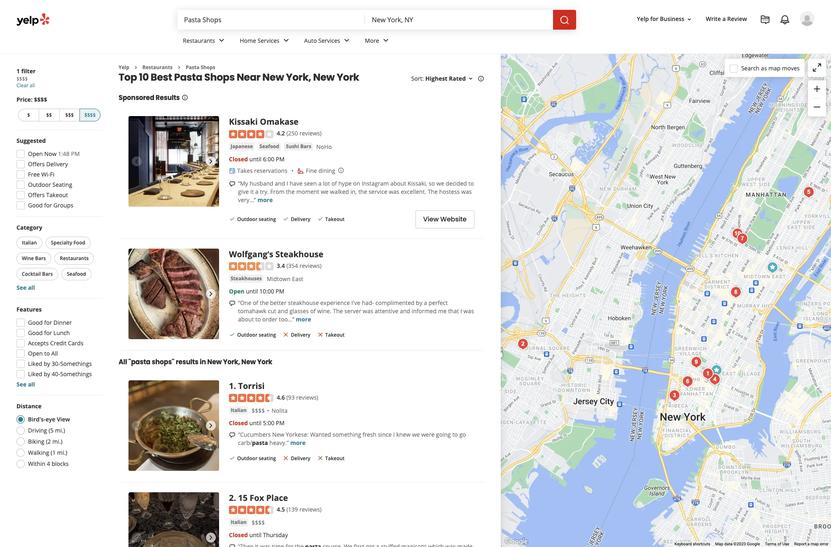 Task type: locate. For each thing, give the bounding box(es) containing it.
next image for closed until 6:00 pm
[[206, 157, 216, 167]]

seafood inside 'group'
[[67, 271, 86, 278]]

italian link down 4.6 star rating image
[[229, 407, 248, 415]]

2 vertical spatial mi.)
[[57, 449, 67, 457]]

1 horizontal spatial none field
[[372, 15, 546, 24]]

the up cut
[[260, 299, 269, 307]]

to inside "my husband and i have seen a lot of hype on instagram about kissaki, so we decided to give it a try. from the moment we walked in, the service was excellent. the hostess was very…"
[[468, 179, 474, 187]]

mi.) for biking (2 mi.)
[[52, 438, 62, 446]]

24 chevron down v2 image for more
[[381, 36, 391, 45]]

york down auto services link
[[337, 71, 359, 84]]

italian link
[[229, 407, 248, 415], [229, 519, 248, 527]]

more down yorkese:
[[290, 439, 306, 447]]

for down offers takeout
[[44, 201, 52, 209]]

about inside "my husband and i have seen a lot of hype on instagram about kissaki, so we decided to give it a try. from the moment we walked in, the service was excellent. the hostess was very…"
[[390, 179, 406, 187]]

noho
[[316, 143, 332, 151]]

1 vertical spatial york
[[257, 357, 272, 367]]

offers for offers delivery
[[28, 160, 45, 168]]

bars inside button
[[42, 271, 53, 278]]

16 close v2 image down heavy."
[[283, 455, 289, 462]]

slideshow element
[[128, 116, 219, 207], [128, 249, 219, 339], [128, 380, 219, 471], [128, 492, 219, 547]]

4
[[47, 460, 50, 468]]

0 vertical spatial more link
[[257, 196, 273, 204]]

1 vertical spatial good
[[28, 319, 43, 327]]

outdoor seating down order
[[237, 332, 276, 339]]

2 italian link from the top
[[229, 519, 248, 527]]

1 vertical spatial see all button
[[16, 381, 35, 388]]

i inside "my husband and i have seen a lot of hype on instagram about kissaki, so we decided to give it a try. from the moment we walked in, the service was excellent. the hostess was very…"
[[287, 179, 288, 187]]

view website
[[423, 215, 467, 224]]

outdoor seating down very…"
[[237, 216, 276, 223]]

1 vertical spatial 16 close v2 image
[[283, 455, 289, 462]]

1 good from the top
[[28, 201, 43, 209]]

1 vertical spatial i
[[460, 307, 462, 315]]

italian button down the category
[[16, 237, 42, 249]]

see all button for features
[[16, 381, 35, 388]]

1 left torrisi link
[[229, 380, 234, 392]]

2 24 chevron down v2 image from the left
[[281, 36, 291, 45]]

for up good for lunch
[[44, 319, 52, 327]]

$$$$ right "price:"
[[34, 96, 47, 103]]

0 vertical spatial somethings
[[60, 360, 92, 368]]

2 16 close v2 image from the top
[[317, 455, 324, 462]]

marea image
[[734, 231, 751, 247]]

services inside 'link'
[[258, 36, 279, 44]]

16 close v2 image
[[283, 332, 289, 338], [283, 455, 289, 462]]

we inside "cucumbers new yorkese: wanted something fresh since i knew we were going to go carb/
[[412, 431, 420, 439]]

$$$$ right $$$
[[84, 112, 96, 119]]

1 horizontal spatial restaurants link
[[176, 30, 233, 54]]

outdoor seating
[[237, 216, 276, 223], [237, 332, 276, 339], [237, 455, 276, 462]]

restaurants link left 16 chevron right v2 icon
[[142, 64, 173, 71]]

see all button down cocktail on the left of the page
[[16, 284, 35, 292]]

1 liked from the top
[[28, 360, 42, 368]]

more for better
[[296, 316, 311, 323]]

we right the so
[[436, 179, 444, 187]]

restaurants button
[[54, 252, 94, 265]]

1 horizontal spatial 1
[[229, 380, 234, 392]]

reviews) right (139
[[299, 506, 322, 513]]

2 outdoor seating from the top
[[237, 332, 276, 339]]

top 10 best pasta shops near new york, new york
[[119, 71, 359, 84]]

1 vertical spatial liked
[[28, 370, 42, 378]]

24 chevron down v2 image inside home services 'link'
[[281, 36, 291, 45]]

cut
[[268, 307, 276, 315]]

slideshow element for closed until thursday
[[128, 492, 219, 547]]

1 previous image from the top
[[132, 157, 142, 167]]

1 vertical spatial more link
[[296, 316, 311, 323]]

seafood for the topmost seafood button
[[259, 143, 279, 150]]

0 vertical spatial 16 close v2 image
[[283, 332, 289, 338]]

2 vertical spatial by
[[44, 370, 50, 378]]

the inside "one of the better steakhouse experience i've had- complimented by a perfect tomahawk cut and glasses of wine. the server was attentive and informed me that i was about to order too…"
[[333, 307, 343, 315]]

2 16 checkmark v2 image from the left
[[283, 216, 289, 222]]

16 close v2 image down wanted
[[317, 455, 324, 462]]

24 chevron down v2 image inside auto services link
[[342, 36, 352, 45]]

0 horizontal spatial all
[[51, 350, 58, 357]]

0 vertical spatial 1
[[16, 67, 20, 75]]

a
[[722, 15, 726, 23], [318, 179, 322, 187], [255, 188, 258, 196], [424, 299, 427, 307], [807, 542, 810, 547]]

0 vertical spatial see all button
[[16, 284, 35, 292]]

reviews) right (93
[[296, 394, 318, 401]]

1 vertical spatial bars
[[35, 255, 46, 262]]

24 chevron down v2 image left home
[[217, 36, 227, 45]]

none field near
[[372, 15, 546, 24]]

2 16 close v2 image from the top
[[283, 455, 289, 462]]

0 vertical spatial see
[[16, 284, 26, 292]]

0 vertical spatial the
[[428, 188, 438, 196]]

1 outdoor seating from the top
[[237, 216, 276, 223]]

1 see all button from the top
[[16, 284, 35, 292]]

0 horizontal spatial none field
[[184, 15, 359, 24]]

seating for 4.6
[[259, 455, 276, 462]]

"my husband and i have seen a lot of hype on instagram about kissaki, so we decided to give it a try. from the moment we walked in, the service was excellent. the hostess was very…"
[[238, 179, 474, 204]]

until for until 6:00 pm
[[249, 155, 261, 163]]

2 16 speech v2 image from the top
[[229, 432, 236, 439]]

16 checkmark v2 image
[[229, 332, 236, 338], [229, 455, 236, 462]]

for inside button
[[650, 15, 658, 23]]

somethings for 40-
[[60, 370, 92, 378]]

2 services from the left
[[318, 36, 340, 44]]

view website link
[[415, 210, 474, 228]]

1 italian link from the top
[[229, 407, 248, 415]]

16 info v2 image
[[478, 75, 484, 82]]

until left 6:00
[[249, 155, 261, 163]]

1 vertical spatial closed
[[229, 419, 248, 427]]

good for dinner
[[28, 319, 72, 327]]

0 vertical spatial seating
[[259, 216, 276, 223]]

outdoor seating for 3.4
[[237, 332, 276, 339]]

write a review link
[[703, 12, 750, 27]]

search image
[[560, 15, 570, 25]]

biking (2 mi.)
[[28, 438, 62, 446]]

takeout
[[46, 191, 68, 199], [325, 216, 345, 223], [325, 332, 345, 339], [325, 455, 345, 462]]

0 vertical spatial mi.)
[[55, 427, 65, 434]]

restaurants inside "link"
[[183, 36, 215, 44]]

1:48
[[58, 150, 70, 158]]

closed for torrisi
[[229, 419, 248, 427]]

closed
[[229, 155, 248, 163], [229, 419, 248, 427], [229, 531, 248, 539]]

0 vertical spatial 16 close v2 image
[[317, 332, 324, 338]]

fresh
[[363, 431, 376, 439]]

2 vertical spatial closed
[[229, 531, 248, 539]]

was right service
[[389, 188, 399, 196]]

more
[[365, 36, 379, 44]]

3 slideshow element from the top
[[128, 380, 219, 471]]

0 horizontal spatial torrisi image
[[128, 380, 219, 471]]

. left "15"
[[234, 492, 236, 504]]

mamo restaurant image
[[679, 374, 696, 390]]

more link down glasses
[[296, 316, 311, 323]]

liked by 40-somethings
[[28, 370, 92, 378]]

. for 2
[[234, 492, 236, 504]]

2 vertical spatial italian button
[[229, 519, 248, 527]]

new inside "cucumbers new yorkese: wanted something fresh since i knew we were going to go carb/
[[272, 431, 284, 439]]

info icon image
[[338, 167, 344, 174], [338, 167, 344, 174]]

24 chevron down v2 image for auto services
[[342, 36, 352, 45]]

2 next image from the top
[[206, 533, 216, 543]]

instagram
[[362, 179, 389, 187]]

0 horizontal spatial map
[[768, 64, 781, 72]]

the right in, on the top
[[358, 188, 367, 196]]

view right the eye
[[57, 416, 70, 423]]

map region
[[477, 0, 831, 547]]

to down tomahawk
[[255, 316, 261, 323]]

16 chevron down v2 image for highest rated
[[467, 75, 474, 82]]

1 vertical spatial 16 speech v2 image
[[229, 432, 236, 439]]

2 vertical spatial italian
[[231, 519, 247, 526]]

restaurants link
[[176, 30, 233, 54], [142, 64, 173, 71]]

2 vertical spatial previous image
[[132, 421, 142, 431]]

closed until 5:00 pm
[[229, 419, 285, 427]]

2 good from the top
[[28, 319, 43, 327]]

1 vertical spatial next image
[[206, 533, 216, 543]]

specialty food
[[51, 239, 85, 246]]

italian button for 2
[[229, 519, 248, 527]]

good for good for dinner
[[28, 319, 43, 327]]

more down try.
[[257, 196, 273, 204]]

map for moves
[[768, 64, 781, 72]]

2 seating from the top
[[259, 332, 276, 339]]

all down cocktail on the left of the page
[[28, 284, 35, 292]]

liked for liked by 40-somethings
[[28, 370, 42, 378]]

24 chevron down v2 image inside more link
[[381, 36, 391, 45]]

15 fox place image
[[515, 336, 531, 353]]

0 vertical spatial offers
[[28, 160, 45, 168]]

1 vertical spatial open
[[229, 288, 244, 295]]

1 vertical spatial next image
[[206, 421, 216, 431]]

see
[[16, 284, 26, 292], [16, 381, 26, 388]]

2 slideshow element from the top
[[128, 249, 219, 339]]

2 see from the top
[[16, 381, 26, 388]]

better
[[270, 299, 286, 307]]

for left business
[[650, 15, 658, 23]]

1 horizontal spatial all
[[119, 357, 127, 367]]

0 vertical spatial more
[[257, 196, 273, 204]]

1 horizontal spatial york,
[[286, 71, 311, 84]]

more
[[257, 196, 273, 204], [296, 316, 311, 323], [290, 439, 306, 447]]

the
[[428, 188, 438, 196], [333, 307, 343, 315]]

0 vertical spatial outdoor seating
[[237, 216, 276, 223]]

4 slideshow element from the top
[[128, 492, 219, 547]]

1 next image from the top
[[206, 289, 216, 299]]

i inside "cucumbers new yorkese: wanted something fresh since i knew we were going to go carb/
[[393, 431, 395, 439]]

italian link for torrisi
[[229, 407, 248, 415]]

i right since
[[393, 431, 395, 439]]

2 vertical spatial outdoor seating
[[237, 455, 276, 462]]

16 checkmark v2 image for "one of the better steakhouse experience i've had- complimented by a perfect tomahawk cut and glasses of wine. the server was attentive and informed me that i was about to order too…"
[[229, 332, 236, 338]]

2 16 checkmark v2 image from the top
[[229, 455, 236, 462]]

new up pasta heavy." more
[[272, 431, 284, 439]]

1 horizontal spatial torrisi image
[[700, 366, 716, 382]]

1 vertical spatial more
[[296, 316, 311, 323]]

torrisi image
[[700, 366, 716, 382], [128, 380, 219, 471]]

1 vertical spatial previous image
[[132, 289, 142, 299]]

3 closed from the top
[[229, 531, 248, 539]]

steakhouses
[[231, 275, 262, 282]]

see all up distance
[[16, 381, 35, 388]]

mi.) right (1
[[57, 449, 67, 457]]

i inside "one of the better steakhouse experience i've had- complimented by a perfect tomahawk cut and glasses of wine. the server was attentive and informed me that i was about to order too…"
[[460, 307, 462, 315]]

open
[[28, 150, 43, 158], [229, 288, 244, 295], [28, 350, 43, 357]]

map
[[768, 64, 781, 72], [811, 542, 819, 547]]

group containing features
[[14, 306, 102, 389]]

the inside "my husband and i have seen a lot of hype on instagram about kissaki, so we decided to give it a try. from the moment we walked in, the service was excellent. the hostess was very…"
[[428, 188, 438, 196]]

pm right 5:00
[[276, 419, 285, 427]]

16 chevron down v2 image inside highest rated popup button
[[467, 75, 474, 82]]

a left lot
[[318, 179, 322, 187]]

york,
[[286, 71, 311, 84], [223, 357, 240, 367]]

wi-
[[41, 170, 50, 178]]

16 speech v2 image left "cucumbers
[[229, 432, 236, 439]]

outdoor seating down pasta
[[237, 455, 276, 462]]

more link down yorkese:
[[290, 439, 306, 447]]

1 vertical spatial mi.)
[[52, 438, 62, 446]]

to right decided
[[468, 179, 474, 187]]

0 horizontal spatial seafood
[[67, 271, 86, 278]]

google image
[[503, 537, 530, 547]]

good up accepts
[[28, 329, 43, 337]]

map for error
[[811, 542, 819, 547]]

Near text field
[[372, 15, 546, 24]]

driving (5 mi.)
[[28, 427, 65, 434]]

1 none field from the left
[[184, 15, 359, 24]]

4.5 star rating image
[[229, 506, 273, 514]]

see for features
[[16, 381, 26, 388]]

1 for 1 . torrisi
[[229, 380, 234, 392]]

pasta shops link
[[186, 64, 215, 71]]

bad roman image
[[729, 226, 746, 242]]

0 vertical spatial view
[[423, 215, 439, 224]]

Find text field
[[184, 15, 359, 24]]

option group
[[14, 402, 102, 471]]

for for lunch
[[44, 329, 52, 337]]

16 speech v2 image for 2
[[229, 544, 236, 547]]

(5
[[49, 427, 54, 434]]

. for 1
[[234, 380, 236, 392]]

0 horizontal spatial the
[[333, 307, 343, 315]]

3 seating from the top
[[259, 455, 276, 462]]

midtown
[[267, 275, 291, 283]]

16 checkmark v2 image down from
[[283, 216, 289, 222]]

mi.) right (2
[[52, 438, 62, 446]]

a up 'informed'
[[424, 299, 427, 307]]

16 close v2 image
[[317, 332, 324, 338], [317, 455, 324, 462]]

1 vertical spatial york,
[[223, 357, 240, 367]]

option group containing distance
[[14, 402, 102, 471]]

next image
[[206, 157, 216, 167], [206, 533, 216, 543]]

1 inside 1 filter $$$$ clear all
[[16, 67, 20, 75]]

of right lot
[[331, 179, 337, 187]]

until left the thursday
[[249, 531, 261, 539]]

1 somethings from the top
[[60, 360, 92, 368]]

1 16 close v2 image from the top
[[283, 332, 289, 338]]

2 none field from the left
[[372, 15, 546, 24]]

2 see all button from the top
[[16, 381, 35, 388]]

next image
[[206, 289, 216, 299], [206, 421, 216, 431]]

all left "pasta
[[119, 357, 127, 367]]

until for until 5:00 pm
[[249, 419, 261, 427]]

good down the features
[[28, 319, 43, 327]]

yorkese:
[[286, 431, 309, 439]]

2 vertical spatial i
[[393, 431, 395, 439]]

next image for closed until 5:00 pm
[[206, 421, 216, 431]]

in,
[[350, 188, 357, 196]]

1 vertical spatial outdoor seating
[[237, 332, 276, 339]]

i've
[[351, 299, 360, 307]]

1 vertical spatial all
[[28, 284, 35, 292]]

2 see all from the top
[[16, 381, 35, 388]]

4.5
[[277, 506, 285, 513]]

delivery down too…"
[[291, 332, 310, 339]]

japanese link
[[229, 142, 255, 151]]

more down glasses
[[296, 316, 311, 323]]

0 vertical spatial bars
[[300, 143, 311, 150]]

liked
[[28, 360, 42, 368], [28, 370, 42, 378]]

more for i
[[257, 196, 273, 204]]

16 chevron down v2 image right business
[[686, 16, 693, 23]]

16 chevron down v2 image inside "yelp for business" button
[[686, 16, 693, 23]]

informed
[[412, 307, 437, 315]]

0 vertical spatial 16 checkmark v2 image
[[229, 332, 236, 338]]

2 vertical spatial 16 speech v2 image
[[229, 544, 236, 547]]

0 vertical spatial all
[[30, 82, 35, 89]]

1 16 close v2 image from the top
[[317, 332, 324, 338]]

good for good for lunch
[[28, 329, 43, 337]]

and down complimented
[[400, 307, 410, 315]]

3 outdoor seating from the top
[[237, 455, 276, 462]]

1 vertical spatial seating
[[259, 332, 276, 339]]

0 vertical spatial .
[[234, 380, 236, 392]]

blocks
[[52, 460, 69, 468]]

bird's-eye view
[[28, 416, 70, 423]]

delivery down the moment
[[291, 216, 310, 223]]

restaurants inside button
[[60, 255, 89, 262]]

carbone new york image
[[688, 354, 705, 371]]

italian down 4.6 star rating image
[[231, 407, 247, 414]]

and up too…"
[[278, 307, 288, 315]]

view left the website
[[423, 215, 439, 224]]

outdoor for 16 checkmark v2 icon related to "cucumbers new yorkese: wanted something fresh since i knew we were going to go carb/
[[237, 455, 257, 462]]

takeout down "cucumbers new yorkese: wanted something fresh since i knew we were going to go carb/ at bottom
[[325, 455, 345, 462]]

$$
[[46, 112, 52, 119]]

3 16 checkmark v2 image from the left
[[317, 216, 324, 222]]

see all button up distance
[[16, 381, 35, 388]]

0 vertical spatial liked
[[28, 360, 42, 368]]

0 horizontal spatial yelp
[[119, 64, 129, 71]]

outdoor down carb/
[[237, 455, 257, 462]]

1 16 checkmark v2 image from the top
[[229, 332, 236, 338]]

offers up free
[[28, 160, 45, 168]]

2 previous image from the top
[[132, 289, 142, 299]]

user actions element
[[630, 10, 826, 61]]

bars for sushi bars
[[300, 143, 311, 150]]

we left were
[[412, 431, 420, 439]]

1 vertical spatial view
[[57, 416, 70, 423]]

0 horizontal spatial york
[[257, 357, 272, 367]]

cocktail bars button
[[16, 268, 58, 280]]

1 vertical spatial somethings
[[60, 370, 92, 378]]

2 offers from the top
[[28, 191, 45, 199]]

restaurants up pasta shops link
[[183, 36, 215, 44]]

specialty food button
[[46, 237, 91, 249]]

services right auto
[[318, 36, 340, 44]]

outdoor down tomahawk
[[237, 332, 257, 339]]

try.
[[260, 188, 269, 196]]

torrisi
[[238, 380, 265, 392]]

16 close v2 image for something
[[317, 455, 324, 462]]

24 chevron down v2 image right the more
[[381, 36, 391, 45]]

16 checkmark v2 image for takeout
[[317, 216, 324, 222]]

italian
[[22, 239, 37, 246], [231, 407, 247, 414], [231, 519, 247, 526]]

takeout down seating
[[46, 191, 68, 199]]

map left 'error'
[[811, 542, 819, 547]]

1 horizontal spatial we
[[412, 431, 420, 439]]

1 see all from the top
[[16, 284, 35, 292]]

1 vertical spatial italian link
[[229, 519, 248, 527]]

group
[[808, 80, 826, 117], [14, 137, 102, 212], [15, 224, 102, 292], [14, 306, 102, 389]]

16 chevron right v2 image
[[133, 64, 139, 71]]

4.6 star rating image
[[229, 394, 273, 402]]

1 16 checkmark v2 image from the left
[[229, 216, 236, 222]]

16 checkmark v2 image
[[229, 216, 236, 222], [283, 216, 289, 222], [317, 216, 324, 222]]

a right "it"
[[255, 188, 258, 196]]

1 horizontal spatial york
[[337, 71, 359, 84]]

we
[[436, 179, 444, 187], [321, 188, 328, 196], [412, 431, 420, 439]]

all inside 1 filter $$$$ clear all
[[30, 82, 35, 89]]

1 vertical spatial about
[[238, 316, 254, 323]]

1 vertical spatial see all
[[16, 381, 35, 388]]

3 good from the top
[[28, 329, 43, 337]]

2 liked from the top
[[28, 370, 42, 378]]

kissaki omakase link
[[229, 116, 299, 127]]

group containing category
[[15, 224, 102, 292]]

0 vertical spatial next image
[[206, 157, 216, 167]]

2 . from the top
[[234, 492, 236, 504]]

reviews)
[[299, 129, 322, 137], [299, 262, 322, 270], [296, 394, 318, 401], [299, 506, 322, 513]]

0 horizontal spatial the
[[260, 299, 269, 307]]

mi.) for driving (5 mi.)
[[55, 427, 65, 434]]

1 slideshow element from the top
[[128, 116, 219, 207]]

1 vertical spatial 1
[[229, 380, 234, 392]]

all
[[51, 350, 58, 357], [119, 357, 127, 367]]

24 chevron down v2 image for home services
[[281, 36, 291, 45]]

0 horizontal spatial 1
[[16, 67, 20, 75]]

more link
[[257, 196, 273, 204], [296, 316, 311, 323], [290, 439, 306, 447]]

and up from
[[275, 179, 285, 187]]

1 vertical spatial 16 chevron down v2 image
[[467, 75, 474, 82]]

see all down cocktail on the left of the page
[[16, 284, 35, 292]]

0 vertical spatial italian link
[[229, 407, 248, 415]]

16 close v2 image down too…"
[[283, 332, 289, 338]]

omakase
[[260, 116, 299, 127]]

2 next image from the top
[[206, 421, 216, 431]]

cocktail bars
[[22, 271, 53, 278]]

0 vertical spatial yelp
[[637, 15, 649, 23]]

pasta
[[186, 64, 199, 71], [174, 71, 202, 84]]

restaurants for restaurants button
[[60, 255, 89, 262]]

sushi bars
[[286, 143, 311, 150]]

to inside "cucumbers new yorkese: wanted something fresh since i knew we were going to go carb/
[[452, 431, 458, 439]]

bars right sushi
[[300, 143, 311, 150]]

1 24 chevron down v2 image from the left
[[217, 36, 227, 45]]

shops right 16 chevron right v2 icon
[[201, 64, 215, 71]]

until
[[249, 155, 261, 163], [246, 288, 258, 295], [249, 419, 261, 427], [249, 531, 261, 539]]

going
[[436, 431, 451, 439]]

by for liked by 30-somethings
[[44, 360, 50, 368]]

2 somethings from the top
[[60, 370, 92, 378]]

we down lot
[[321, 188, 328, 196]]

None field
[[184, 15, 359, 24], [372, 15, 546, 24]]

3 16 speech v2 image from the top
[[229, 544, 236, 547]]

italian down the category
[[22, 239, 37, 246]]

$$$$ button
[[80, 109, 100, 121]]

4 24 chevron down v2 image from the left
[[381, 36, 391, 45]]

shortcuts
[[693, 542, 710, 547]]

3 24 chevron down v2 image from the left
[[342, 36, 352, 45]]

24 chevron down v2 image right auto services
[[342, 36, 352, 45]]

york up the torrisi
[[257, 357, 272, 367]]

pm for open now 1:48 pm
[[71, 150, 80, 158]]

pm right '1:48' at the top left
[[71, 150, 80, 158]]

$$ button
[[39, 109, 59, 121]]

0 horizontal spatial i
[[287, 179, 288, 187]]

16 speech v2 image
[[229, 181, 236, 187], [229, 432, 236, 439], [229, 544, 236, 547]]

0 vertical spatial i
[[287, 179, 288, 187]]

a inside "one of the better steakhouse experience i've had- complimented by a perfect tomahawk cut and glasses of wine. the server was attentive and informed me that i was about to order too…"
[[424, 299, 427, 307]]

2 horizontal spatial restaurants
[[183, 36, 215, 44]]

1 see from the top
[[16, 284, 26, 292]]

$$$ button
[[59, 109, 80, 121]]

service
[[369, 188, 387, 196]]

wolfgang's steakhouse
[[229, 249, 323, 260]]

4.2 star rating image
[[229, 130, 273, 138]]

1 horizontal spatial map
[[811, 542, 819, 547]]

16 speech v2 image left the "my
[[229, 181, 236, 187]]

more link for i
[[257, 196, 273, 204]]

1 vertical spatial 16 close v2 image
[[317, 455, 324, 462]]

1 services from the left
[[258, 36, 279, 44]]

write a review
[[706, 15, 747, 23]]

all right clear
[[30, 82, 35, 89]]

home services link
[[233, 30, 298, 54]]

bars for cocktail bars
[[42, 271, 53, 278]]

1 offers from the top
[[28, 160, 45, 168]]

yelp inside "yelp for business" button
[[637, 15, 649, 23]]

reviews) for 4.5 (139 reviews)
[[299, 506, 322, 513]]

1 vertical spatial yelp
[[119, 64, 129, 71]]

4.2 (250 reviews)
[[277, 129, 322, 137]]

"one of the better steakhouse experience i've had- complimented by a perfect tomahawk cut and glasses of wine. the server was attentive and informed me that i was about to order too…"
[[238, 299, 474, 323]]

delivery down yorkese:
[[291, 455, 310, 462]]

previous image
[[132, 157, 142, 167], [132, 289, 142, 299], [132, 421, 142, 431]]

offers
[[28, 160, 45, 168], [28, 191, 45, 199]]

15
[[238, 492, 248, 504]]

2 vertical spatial good
[[28, 329, 43, 337]]

all down accepts credit cards
[[51, 350, 58, 357]]

food
[[73, 239, 85, 246]]

16 checkmark v2 image for delivery
[[283, 216, 289, 222]]

16 chevron down v2 image
[[686, 16, 693, 23], [467, 75, 474, 82]]

by up 'informed'
[[416, 299, 422, 307]]

wine
[[22, 255, 34, 262]]

previous image
[[132, 533, 142, 543]]

$$$$ down filter
[[16, 75, 28, 82]]

1 horizontal spatial about
[[390, 179, 406, 187]]

2 closed from the top
[[229, 419, 248, 427]]

as
[[761, 64, 767, 72]]

seafood down restaurants button
[[67, 271, 86, 278]]

until up "one
[[246, 288, 258, 295]]

16 close v2 image down wine.
[[317, 332, 324, 338]]

None search field
[[177, 10, 578, 30]]

of left wine.
[[310, 307, 316, 315]]

search as map moves
[[741, 64, 800, 72]]

1 vertical spatial the
[[333, 307, 343, 315]]

1 next image from the top
[[206, 157, 216, 167]]

husband
[[250, 179, 273, 187]]

search
[[741, 64, 759, 72]]

0 vertical spatial map
[[768, 64, 781, 72]]

seating down pasta
[[259, 455, 276, 462]]

about down tomahawk
[[238, 316, 254, 323]]

0 vertical spatial open
[[28, 150, 43, 158]]

1 . from the top
[[234, 380, 236, 392]]

24 chevron down v2 image
[[217, 36, 227, 45], [281, 36, 291, 45], [342, 36, 352, 45], [381, 36, 391, 45]]

york, down auto
[[286, 71, 311, 84]]

top
[[119, 71, 137, 84]]

italian for 1
[[231, 407, 247, 414]]

2 vertical spatial all
[[28, 381, 35, 388]]



Task type: describe. For each thing, give the bounding box(es) containing it.
none field find
[[184, 15, 359, 24]]

italian link for 15 fox place
[[229, 519, 248, 527]]

1 vertical spatial seafood button
[[61, 268, 91, 280]]

previous image for kissaki omakase
[[132, 157, 142, 167]]

wolfgang's steakhouse image
[[128, 249, 219, 339]]

$$$$ inside button
[[84, 112, 96, 119]]

next image for open until 10:00 pm
[[206, 289, 216, 299]]

$$$$ inside 1 filter $$$$ clear all
[[16, 75, 28, 82]]

yelp link
[[119, 64, 129, 71]]

outdoor for "one of the better steakhouse experience i've had- complimented by a perfect tomahawk cut and glasses of wine. the server was attentive and informed me that i was about to order too…"'s 16 checkmark v2 icon
[[237, 332, 257, 339]]

price: $$$$ group
[[16, 96, 102, 123]]

outdoor seating for 4.6
[[237, 455, 276, 462]]

liked by 30-somethings
[[28, 360, 92, 368]]

highest rated
[[425, 75, 466, 83]]

wanted
[[310, 431, 331, 439]]

open for offers delivery
[[28, 150, 43, 158]]

reviews) for 4.2 (250 reviews)
[[299, 129, 322, 137]]

new down auto services link
[[313, 71, 335, 84]]

carb/
[[238, 439, 252, 447]]

italian for 2
[[231, 519, 247, 526]]

expand map image
[[812, 63, 822, 72]]

1 16 speech v2 image from the top
[[229, 181, 236, 187]]

reservations
[[254, 167, 287, 175]]

1 vertical spatial we
[[321, 188, 328, 196]]

for for business
[[650, 15, 658, 23]]

pm for closed until 6:00 pm
[[276, 155, 285, 163]]

midtown east
[[267, 275, 303, 283]]

use
[[782, 542, 789, 547]]

cocktail
[[22, 271, 41, 278]]

(1
[[51, 449, 56, 457]]

good for good for groups
[[28, 201, 43, 209]]

outdoor seating
[[28, 181, 72, 189]]

"cucumbers new yorkese: wanted something fresh since i knew we were going to go carb/
[[238, 431, 466, 447]]

very…"
[[238, 196, 256, 204]]

16 close v2 image for yorkese:
[[283, 455, 289, 462]]

outdoor for 16 checkmark v2 image corresponding to outdoor seating
[[237, 216, 257, 223]]

google
[[747, 542, 760, 547]]

24 chevron down v2 image for restaurants
[[217, 36, 227, 45]]

torrisi link
[[238, 380, 265, 392]]

see all for category
[[16, 284, 35, 292]]

shops left near
[[204, 71, 235, 84]]

was down decided
[[461, 188, 472, 196]]

was right that
[[464, 307, 474, 315]]

1 seating from the top
[[259, 216, 276, 223]]

notifications image
[[780, 15, 790, 25]]

takes reservations
[[237, 167, 287, 175]]

somethings for 30-
[[60, 360, 92, 368]]

0 vertical spatial york,
[[286, 71, 311, 84]]

by for liked by 40-somethings
[[44, 370, 50, 378]]

scalini fedeli image
[[666, 388, 683, 404]]

(250
[[286, 129, 298, 137]]

4.6
[[277, 394, 285, 401]]

all for category
[[28, 284, 35, 292]]

16 chevron right v2 image
[[176, 64, 182, 71]]

$$$$ up closed until 5:00 pm at the left
[[252, 407, 265, 415]]

restaurants for the top restaurants "link"
[[183, 36, 215, 44]]

report
[[794, 542, 806, 547]]

"my
[[238, 179, 248, 187]]

distance
[[16, 402, 42, 410]]

6:00
[[263, 155, 274, 163]]

japanese button
[[229, 142, 255, 151]]

next image for closed until thursday
[[206, 533, 216, 543]]

16 info v2 image
[[181, 94, 188, 101]]

category
[[16, 224, 42, 231]]

slideshow element for closed until 5:00 pm
[[128, 380, 219, 471]]

fine dining
[[306, 167, 335, 175]]

slideshow element for open until 10:00 pm
[[128, 249, 219, 339]]

pm for closed until 5:00 pm
[[276, 419, 285, 427]]

$$$$ up closed until thursday
[[252, 519, 265, 527]]

3.4
[[277, 262, 285, 270]]

1 filter $$$$ clear all
[[16, 67, 36, 89]]

forsythia image
[[707, 371, 723, 388]]

pm for open until 10:00 pm
[[276, 288, 284, 295]]

open for "one of the better steakhouse experience i've had- complimented by a perfect tomahawk cut and glasses of wine. the server was attentive and informed me that i was about to order too…"
[[229, 288, 244, 295]]

filter
[[21, 67, 36, 75]]

3 previous image from the top
[[132, 421, 142, 431]]

had-
[[362, 299, 374, 307]]

0 vertical spatial italian
[[22, 239, 37, 246]]

reviews) for 3.4 (354 reviews)
[[299, 262, 322, 270]]

a inside write a review link
[[722, 15, 726, 23]]

liked for liked by 30-somethings
[[28, 360, 42, 368]]

zoom out image
[[812, 102, 822, 112]]

©2023
[[733, 542, 746, 547]]

takeout down wine.
[[325, 332, 345, 339]]

1 horizontal spatial restaurants
[[142, 64, 173, 71]]

were
[[421, 431, 435, 439]]

1 closed from the top
[[229, 155, 248, 163]]

server
[[344, 307, 361, 315]]

1 horizontal spatial the
[[286, 188, 295, 196]]

christina o. image
[[800, 11, 815, 26]]

of left use
[[777, 542, 781, 547]]

shops"
[[152, 357, 174, 367]]

seafood for the bottom seafood button
[[67, 271, 86, 278]]

italian button for 1
[[229, 407, 248, 415]]

kissaki omakase image
[[708, 362, 725, 379]]

thursday
[[263, 531, 288, 539]]

yelp for yelp link
[[119, 64, 129, 71]]

2 horizontal spatial the
[[358, 188, 367, 196]]

seating for 3.4
[[259, 332, 276, 339]]

see all for features
[[16, 381, 35, 388]]

closed for 15 fox place
[[229, 531, 248, 539]]

for for dinner
[[44, 319, 52, 327]]

16 speech v2 image
[[229, 300, 236, 307]]

outdoor down free wi-fi
[[28, 181, 51, 189]]

yelp for yelp for business
[[637, 15, 649, 23]]

new right near
[[262, 71, 284, 84]]

a right report
[[807, 542, 810, 547]]

now
[[44, 150, 57, 158]]

40-
[[52, 370, 60, 378]]

all for features
[[28, 381, 35, 388]]

wolfgang's steakhouse image
[[764, 259, 781, 276]]

bars for wine bars
[[35, 255, 46, 262]]

credit
[[50, 339, 66, 347]]

zoom in image
[[812, 84, 822, 94]]

$ button
[[18, 109, 39, 121]]

and inside "my husband and i have seen a lot of hype on instagram about kissaki, so we decided to give it a try. from the moment we walked in, the service was excellent. the hostess was very…"
[[275, 179, 285, 187]]

16 checkmark v2 image for outdoor seating
[[229, 216, 236, 222]]

takeout down walked
[[325, 216, 345, 223]]

wine.
[[317, 307, 331, 315]]

me
[[438, 307, 447, 315]]

sponsored
[[119, 93, 154, 103]]

open until 10:00 pm
[[229, 288, 284, 295]]

to inside "one of the better steakhouse experience i've had- complimented by a perfect tomahawk cut and glasses of wine. the server was attentive and informed me that i was about to order too…"
[[255, 316, 261, 323]]

auto services link
[[298, 30, 358, 54]]

wolfgang's
[[229, 249, 273, 260]]

more link for better
[[296, 316, 311, 323]]

complimented
[[375, 299, 414, 307]]

of inside "my husband and i have seen a lot of hype on instagram about kissaki, so we decided to give it a try. from the moment we walked in, the service was excellent. the hostess was very…"
[[331, 179, 337, 187]]

slideshow element for closed until 6:00 pm
[[128, 116, 219, 207]]

business
[[660, 15, 684, 23]]

15 fox place image
[[128, 492, 219, 547]]

services for auto services
[[318, 36, 340, 44]]

(354
[[286, 262, 298, 270]]

give
[[238, 188, 249, 196]]

"cucumbers
[[238, 431, 271, 439]]

projects image
[[760, 15, 770, 25]]

offers takeout
[[28, 191, 68, 199]]

16 chevron down v2 image for yelp for business
[[686, 16, 693, 23]]

to down accepts credit cards
[[44, 350, 50, 357]]

sushi bars link
[[284, 142, 313, 151]]

moves
[[782, 64, 800, 72]]

new right in
[[207, 357, 222, 367]]

reviews) for 4.6 (93 reviews)
[[296, 394, 318, 401]]

pasta up 16 info v2 icon
[[174, 71, 202, 84]]

1 for 1 filter $$$$ clear all
[[16, 67, 20, 75]]

kissaki
[[229, 116, 258, 127]]

0 vertical spatial italian button
[[16, 237, 42, 249]]

kissaki omakase image
[[128, 116, 219, 207]]

hype
[[338, 179, 352, 187]]

3.4 (354 reviews)
[[277, 262, 322, 270]]

kissaki,
[[408, 179, 427, 187]]

map data ©2023 google
[[715, 542, 760, 547]]

until for until 10:00 pm
[[246, 288, 258, 295]]

pasta right 16 chevron right v2 icon
[[186, 64, 199, 71]]

0 vertical spatial we
[[436, 179, 444, 187]]

by inside "one of the better steakhouse experience i've had- complimented by a perfect tomahawk cut and glasses of wine. the server was attentive and informed me that i was about to order too…"
[[416, 299, 422, 307]]

clear all link
[[16, 82, 35, 89]]

delivery down open now 1:48 pm
[[46, 160, 68, 168]]

place
[[266, 492, 288, 504]]

see for category
[[16, 284, 26, 292]]

ai fiori image
[[728, 284, 744, 301]]

heavy."
[[269, 439, 289, 447]]

16 close v2 image for steakhouse
[[317, 332, 324, 338]]

previous image for wolfgang's steakhouse
[[132, 289, 142, 299]]

forsythia image
[[707, 371, 723, 388]]

groups
[[53, 201, 73, 209]]

kissaki omakase
[[229, 116, 299, 127]]

offers delivery
[[28, 160, 68, 168]]

perfect
[[429, 299, 448, 307]]

yelp for business button
[[634, 12, 696, 27]]

see all button for category
[[16, 284, 35, 292]]

16 speech v2 image for 1
[[229, 432, 236, 439]]

16 takes reservations v2 image
[[229, 167, 236, 174]]

group containing suggested
[[14, 137, 102, 212]]

fox
[[250, 492, 264, 504]]

price: $$$$
[[16, 96, 47, 103]]

0 horizontal spatial york,
[[223, 357, 240, 367]]

good for lunch
[[28, 329, 70, 337]]

2 vertical spatial more link
[[290, 439, 306, 447]]

japanese
[[231, 143, 253, 150]]

until for until thursday
[[249, 531, 261, 539]]

highest
[[425, 75, 447, 83]]

dining
[[318, 167, 335, 175]]

walked
[[330, 188, 349, 196]]

sushi
[[286, 143, 299, 150]]

offers for offers takeout
[[28, 191, 45, 199]]

wolfgang's steakhouse link
[[229, 249, 323, 260]]

0 vertical spatial restaurants link
[[176, 30, 233, 54]]

for for groups
[[44, 201, 52, 209]]

features
[[16, 306, 42, 313]]

2 vertical spatial open
[[28, 350, 43, 357]]

accepts credit cards
[[28, 339, 83, 347]]

steakhouse
[[275, 249, 323, 260]]

home
[[240, 36, 256, 44]]

0 vertical spatial seafood button
[[258, 142, 281, 151]]

1 vertical spatial restaurants link
[[142, 64, 173, 71]]

the inside "one of the better steakhouse experience i've had- complimented by a perfect tomahawk cut and glasses of wine. the server was attentive and informed me that i was about to order too…"
[[260, 299, 269, 307]]

16 checkmark v2 image for "cucumbers new yorkese: wanted something fresh since i knew we were going to go carb/
[[229, 455, 236, 462]]

of up tomahawk
[[253, 299, 258, 307]]

2 vertical spatial more
[[290, 439, 306, 447]]

3.4 star rating image
[[229, 262, 273, 271]]

10:00
[[259, 288, 274, 295]]

mi.) for walking (1 mi.)
[[57, 449, 67, 457]]

"one
[[238, 299, 251, 307]]

keyboard shortcuts button
[[674, 542, 710, 547]]

bird's-
[[28, 416, 46, 423]]

16 fine dining v2 image
[[298, 167, 304, 174]]

about inside "one of the better steakhouse experience i've had- complimented by a perfect tomahawk cut and glasses of wine. the server was attentive and informed me that i was about to order too…"
[[238, 316, 254, 323]]

pasta heavy." more
[[252, 439, 306, 447]]

was down had-
[[363, 307, 373, 315]]

keyboard shortcuts
[[674, 542, 710, 547]]

16 close v2 image for the
[[283, 332, 289, 338]]

accepts
[[28, 339, 49, 347]]

food liberation health market image
[[801, 184, 817, 201]]

1 horizontal spatial view
[[423, 215, 439, 224]]

new up 1 . torrisi
[[241, 357, 256, 367]]

business categories element
[[176, 30, 815, 54]]

services for home services
[[258, 36, 279, 44]]



Task type: vqa. For each thing, say whether or not it's contained in the screenshot.
second 24 chevron down v2 icon from right
yes



